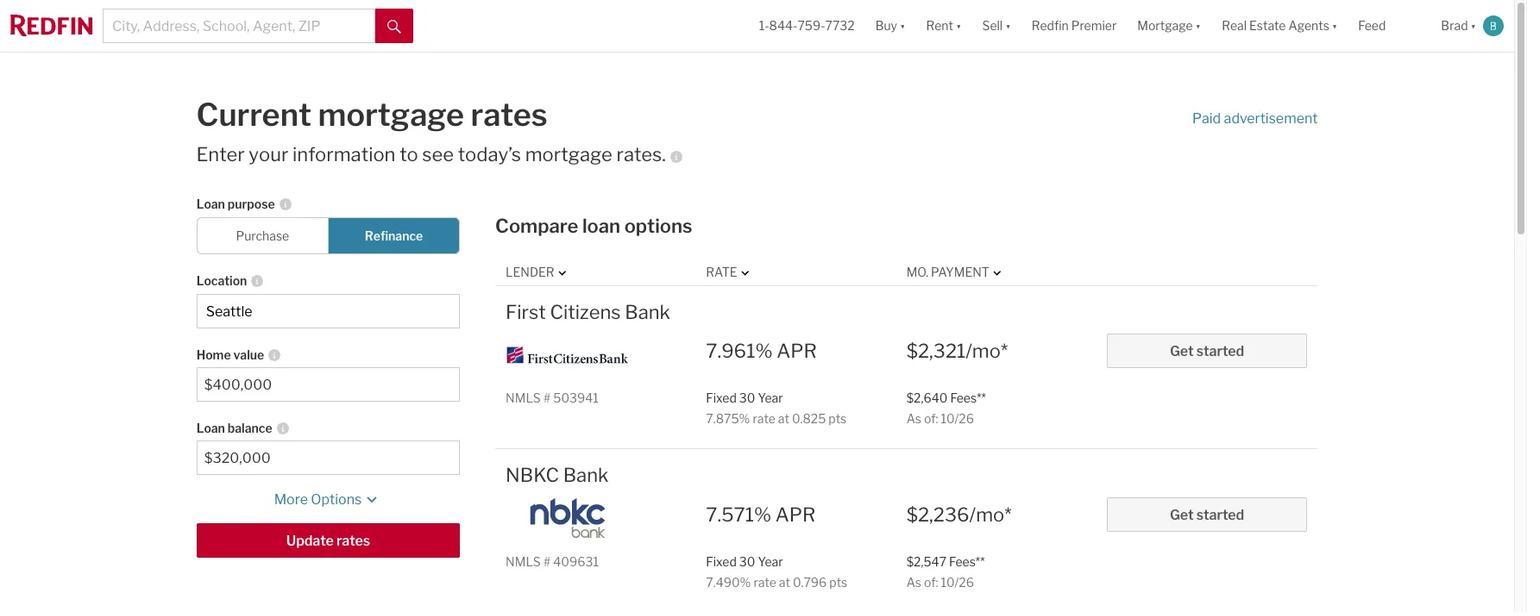 Task type: vqa. For each thing, say whether or not it's contained in the screenshot.
"Springvale" inside the Springvale Apartments - Senior 55+
no



Task type: locate. For each thing, give the bounding box(es) containing it.
started
[[1196, 343, 1244, 360], [1196, 507, 1244, 523]]

pts right 0.796
[[829, 575, 847, 590]]

sell ▾ button
[[982, 0, 1011, 52]]

get started
[[1170, 343, 1244, 360], [1170, 507, 1244, 523]]

2 30 from the top
[[739, 554, 755, 569]]

mortgage ▾
[[1137, 18, 1201, 33]]

▾ right sell
[[1005, 18, 1011, 33]]

loan purpose
[[197, 197, 275, 212]]

1 vertical spatial rates
[[336, 533, 370, 550]]

1 vertical spatial get started
[[1170, 507, 1244, 523]]

% up fixed 30 year 7.490 % rate at 0.796 pts
[[754, 503, 771, 526]]

# left 503941
[[543, 391, 551, 405]]

0 vertical spatial get
[[1170, 343, 1194, 360]]

1 vertical spatial fixed
[[706, 554, 737, 569]]

as
[[906, 412, 921, 426], [906, 575, 921, 590]]

1 vertical spatial rate
[[754, 575, 776, 590]]

get for $2,321 /mo*
[[1170, 343, 1194, 360]]

1 vertical spatial apr
[[775, 503, 816, 526]]

compare
[[495, 215, 578, 237]]

▾ right brad
[[1471, 18, 1476, 33]]

0 vertical spatial apr
[[777, 340, 817, 362]]

paid
[[1192, 110, 1221, 126]]

1 ▾ from the left
[[900, 18, 905, 33]]

$2,236 /mo*
[[906, 503, 1012, 526]]

agents
[[1289, 18, 1329, 33]]

759-
[[798, 18, 825, 33]]

as for $2,321
[[906, 412, 921, 426]]

▾ right the buy
[[900, 18, 905, 33]]

mortgage up to
[[318, 96, 464, 134]]

year inside fixed 30 year 7.875 % rate at 0.825 pts
[[758, 391, 783, 405]]

brad
[[1441, 18, 1468, 33]]

1 get started from the top
[[1170, 343, 1244, 360]]

of:
[[924, 412, 938, 426], [924, 575, 938, 590]]

loan
[[197, 197, 225, 212], [197, 421, 225, 436]]

% left 0.796
[[740, 575, 751, 590]]

at for 7.571
[[779, 575, 790, 590]]

get started for $2,321 /mo*
[[1170, 343, 1244, 360]]

bank right citizens
[[625, 301, 670, 323]]

pts right 0.825
[[829, 412, 847, 426]]

0 horizontal spatial rates
[[336, 533, 370, 550]]

1 vertical spatial nmls
[[506, 554, 541, 569]]

fixed
[[706, 391, 737, 405], [706, 554, 737, 569]]

0 vertical spatial nmls
[[506, 391, 541, 405]]

▾ for buy ▾
[[900, 18, 905, 33]]

0 vertical spatial 30
[[739, 391, 755, 405]]

1 nmls from the top
[[506, 391, 541, 405]]

to
[[400, 143, 418, 166]]

1 vertical spatial fees**
[[949, 554, 985, 569]]

year down 7.571 % apr
[[758, 554, 783, 569]]

2 get started button from the top
[[1107, 497, 1307, 532]]

1 started from the top
[[1196, 343, 1244, 360]]

1 vertical spatial year
[[758, 554, 783, 569]]

balance
[[228, 421, 272, 436]]

at left 0.796
[[779, 575, 790, 590]]

pts inside fixed 30 year 7.875 % rate at 0.825 pts
[[829, 412, 847, 426]]

2 fixed from the top
[[706, 554, 737, 569]]

6 ▾ from the left
[[1471, 18, 1476, 33]]

nmls left 503941
[[506, 391, 541, 405]]

update rates button
[[197, 524, 460, 558]]

$2,547 fees** as of: 10/26
[[906, 554, 985, 590]]

1 vertical spatial #
[[543, 554, 551, 569]]

rates right 'update'
[[336, 533, 370, 550]]

10/26 inside $2,547 fees** as of: 10/26
[[941, 575, 974, 590]]

0 vertical spatial /mo*
[[966, 340, 1008, 362]]

30 down 7.961 % apr
[[739, 391, 755, 405]]

see
[[422, 143, 454, 166]]

rate right '7.875'
[[753, 412, 775, 426]]

apr up fixed 30 year 7.875 % rate at 0.825 pts
[[777, 340, 817, 362]]

apr
[[777, 340, 817, 362], [775, 503, 816, 526]]

of: inside $2,547 fees** as of: 10/26
[[924, 575, 938, 590]]

at
[[778, 412, 789, 426], [779, 575, 790, 590]]

of: inside $2,640 fees** as of: 10/26
[[924, 412, 938, 426]]

user photo image
[[1483, 16, 1504, 36]]

/mo* for $2,236
[[969, 503, 1012, 526]]

more
[[274, 492, 308, 508]]

2 started from the top
[[1196, 507, 1244, 523]]

1 # from the top
[[543, 391, 551, 405]]

real estate agents ▾
[[1222, 18, 1338, 33]]

0 vertical spatial year
[[758, 391, 783, 405]]

buy ▾ button
[[865, 0, 916, 52]]

1 vertical spatial loan
[[197, 421, 225, 436]]

loan left purpose
[[197, 197, 225, 212]]

year
[[758, 391, 783, 405], [758, 554, 783, 569]]

redfin premier button
[[1021, 0, 1127, 52]]

of: down $2,640
[[924, 412, 938, 426]]

started for $2,236 /mo*
[[1196, 507, 1244, 523]]

2 get from the top
[[1170, 507, 1194, 523]]

2 get started from the top
[[1170, 507, 1244, 523]]

nbkc bank
[[506, 464, 609, 487]]

2 of: from the top
[[924, 575, 938, 590]]

State, City, County, ZIP search field
[[197, 294, 460, 329]]

30 inside fixed 30 year 7.490 % rate at 0.796 pts
[[739, 554, 755, 569]]

1 of: from the top
[[924, 412, 938, 426]]

2 as from the top
[[906, 575, 921, 590]]

0 vertical spatial 10/26
[[941, 412, 974, 426]]

fixed up 7.490
[[706, 554, 737, 569]]

year down 7.961 % apr
[[758, 391, 783, 405]]

loan left balance
[[197, 421, 225, 436]]

get started for $2,236 /mo*
[[1170, 507, 1244, 523]]

▾ for sell ▾
[[1005, 18, 1011, 33]]

fees** right $2,547
[[949, 554, 985, 569]]

30 inside fixed 30 year 7.875 % rate at 0.825 pts
[[739, 391, 755, 405]]

▾ for mortgage ▾
[[1196, 18, 1201, 33]]

mortgage
[[318, 96, 464, 134], [525, 143, 612, 166]]

1 year from the top
[[758, 391, 783, 405]]

10/26
[[941, 412, 974, 426], [941, 575, 974, 590]]

10/26 down $2,640
[[941, 412, 974, 426]]

1 get started button from the top
[[1107, 334, 1307, 368]]

rent ▾ button
[[926, 0, 962, 52]]

at inside fixed 30 year 7.875 % rate at 0.825 pts
[[778, 412, 789, 426]]

get
[[1170, 343, 1194, 360], [1170, 507, 1194, 523]]

fees** inside $2,640 fees** as of: 10/26
[[950, 391, 986, 405]]

year inside fixed 30 year 7.490 % rate at 0.796 pts
[[758, 554, 783, 569]]

fixed 30 year 7.490 % rate at 0.796 pts
[[706, 554, 847, 590]]

30
[[739, 391, 755, 405], [739, 554, 755, 569]]

rate inside fixed 30 year 7.490 % rate at 0.796 pts
[[754, 575, 776, 590]]

0 horizontal spatial mortgage
[[318, 96, 464, 134]]

/mo* up $2,640 fees** as of: 10/26
[[966, 340, 1008, 362]]

mortgage
[[1137, 18, 1193, 33]]

premier
[[1071, 18, 1117, 33]]

30 for 7.571
[[739, 554, 755, 569]]

paid advertisement button
[[1192, 109, 1318, 128]]

0 vertical spatial fixed
[[706, 391, 737, 405]]

option group
[[197, 218, 460, 255]]

0 vertical spatial fees**
[[950, 391, 986, 405]]

1 30 from the top
[[739, 391, 755, 405]]

# left 409631
[[543, 554, 551, 569]]

10/26 inside $2,640 fees** as of: 10/26
[[941, 412, 974, 426]]

1 as from the top
[[906, 412, 921, 426]]

sell ▾ button
[[972, 0, 1021, 52]]

rate inside fixed 30 year 7.875 % rate at 0.825 pts
[[753, 412, 775, 426]]

1 horizontal spatial bank
[[625, 301, 670, 323]]

10/26 for $2,236
[[941, 575, 974, 590]]

503941
[[553, 391, 599, 405]]

feed
[[1358, 18, 1386, 33]]

/mo* up $2,547 fees** as of: 10/26 at the bottom right
[[969, 503, 1012, 526]]

% left 0.825
[[739, 412, 750, 426]]

1 vertical spatial mortgage
[[525, 143, 612, 166]]

as inside $2,547 fees** as of: 10/26
[[906, 575, 921, 590]]

0 vertical spatial get started button
[[1107, 334, 1307, 368]]

0 vertical spatial as
[[906, 412, 921, 426]]

2 year from the top
[[758, 554, 783, 569]]

4 ▾ from the left
[[1196, 18, 1201, 33]]

1 get from the top
[[1170, 343, 1194, 360]]

1 vertical spatial as
[[906, 575, 921, 590]]

location
[[197, 274, 247, 288]]

0 vertical spatial #
[[543, 391, 551, 405]]

1 vertical spatial get started button
[[1107, 497, 1307, 532]]

0 horizontal spatial bank
[[563, 464, 609, 487]]

7.961 % apr
[[706, 340, 817, 362]]

1 vertical spatial started
[[1196, 507, 1244, 523]]

▾ right rent
[[956, 18, 962, 33]]

1 vertical spatial 10/26
[[941, 575, 974, 590]]

1 fixed from the top
[[706, 391, 737, 405]]

mortgage left rates.
[[525, 143, 612, 166]]

mo. payment
[[906, 265, 990, 280]]

options
[[311, 492, 362, 508]]

fixed up '7.875'
[[706, 391, 737, 405]]

1 vertical spatial pts
[[829, 575, 847, 590]]

apr for 7.961 % apr
[[777, 340, 817, 362]]

0 vertical spatial at
[[778, 412, 789, 426]]

▾ right mortgage
[[1196, 18, 1201, 33]]

mo. payment button
[[906, 264, 1005, 281]]

as down $2,640
[[906, 412, 921, 426]]

options
[[624, 215, 692, 237]]

0 vertical spatial rate
[[753, 412, 775, 426]]

▾ right the agents on the right top of the page
[[1332, 18, 1338, 33]]

1 vertical spatial of:
[[924, 575, 938, 590]]

1 vertical spatial get
[[1170, 507, 1194, 523]]

loan for loan balance
[[197, 421, 225, 436]]

rate
[[753, 412, 775, 426], [754, 575, 776, 590]]

rates
[[471, 96, 548, 134], [336, 533, 370, 550]]

purchase
[[236, 229, 289, 244]]

value
[[233, 348, 264, 363]]

loan for loan purpose
[[197, 197, 225, 212]]

3 ▾ from the left
[[1005, 18, 1011, 33]]

year for 7.961
[[758, 391, 783, 405]]

year for 7.571
[[758, 554, 783, 569]]

fixed inside fixed 30 year 7.490 % rate at 0.796 pts
[[706, 554, 737, 569]]

0 vertical spatial loan
[[197, 197, 225, 212]]

2 nmls from the top
[[506, 554, 541, 569]]

/mo*
[[966, 340, 1008, 362], [969, 503, 1012, 526]]

refinance
[[365, 229, 423, 244]]

first
[[506, 301, 546, 323]]

loan balance
[[197, 421, 272, 436]]

as down $2,547
[[906, 575, 921, 590]]

1 loan from the top
[[197, 197, 225, 212]]

pts inside fixed 30 year 7.490 % rate at 0.796 pts
[[829, 575, 847, 590]]

as inside $2,640 fees** as of: 10/26
[[906, 412, 921, 426]]

2 10/26 from the top
[[941, 575, 974, 590]]

Loan balance text field
[[204, 451, 452, 467]]

fees**
[[950, 391, 986, 405], [949, 554, 985, 569]]

1 vertical spatial /mo*
[[969, 503, 1012, 526]]

0 vertical spatial get started
[[1170, 343, 1244, 360]]

$2,640 fees** as of: 10/26
[[906, 391, 986, 426]]

fees** right $2,640
[[950, 391, 986, 405]]

real
[[1222, 18, 1247, 33]]

2 ▾ from the left
[[956, 18, 962, 33]]

0 vertical spatial pts
[[829, 412, 847, 426]]

rate right 7.490
[[754, 575, 776, 590]]

0 vertical spatial started
[[1196, 343, 1244, 360]]

at inside fixed 30 year 7.490 % rate at 0.796 pts
[[779, 575, 790, 590]]

lender button
[[506, 264, 570, 281]]

7.875
[[706, 412, 739, 426]]

today's
[[458, 143, 521, 166]]

nmls
[[506, 391, 541, 405], [506, 554, 541, 569]]

get started button
[[1107, 334, 1307, 368], [1107, 497, 1307, 532]]

loan
[[582, 215, 620, 237]]

nmls left 409631
[[506, 554, 541, 569]]

0 vertical spatial of:
[[924, 412, 938, 426]]

1 10/26 from the top
[[941, 412, 974, 426]]

7.961
[[706, 340, 755, 362]]

pts
[[829, 412, 847, 426], [829, 575, 847, 590]]

2 # from the top
[[543, 554, 551, 569]]

0 vertical spatial mortgage
[[318, 96, 464, 134]]

of: down $2,547
[[924, 575, 938, 590]]

fixed inside fixed 30 year 7.875 % rate at 0.825 pts
[[706, 391, 737, 405]]

10/26 down $2,547
[[941, 575, 974, 590]]

/mo* for $2,321
[[966, 340, 1008, 362]]

0 vertical spatial rates
[[471, 96, 548, 134]]

#
[[543, 391, 551, 405], [543, 554, 551, 569]]

rates up today's
[[471, 96, 548, 134]]

7.571 % apr
[[706, 503, 816, 526]]

2 loan from the top
[[197, 421, 225, 436]]

apr up fixed 30 year 7.490 % rate at 0.796 pts
[[775, 503, 816, 526]]

enter your information to see today's mortgage rates.
[[196, 143, 666, 166]]

at left 0.825
[[778, 412, 789, 426]]

1 vertical spatial 30
[[739, 554, 755, 569]]

bank right nbkc
[[563, 464, 609, 487]]

▾ for rent ▾
[[956, 18, 962, 33]]

1 horizontal spatial mortgage
[[525, 143, 612, 166]]

1 vertical spatial at
[[779, 575, 790, 590]]

30 up 7.490
[[739, 554, 755, 569]]

fees** inside $2,547 fees** as of: 10/26
[[949, 554, 985, 569]]

advertisement
[[1224, 110, 1318, 126]]



Task type: describe. For each thing, give the bounding box(es) containing it.
update rates
[[286, 533, 370, 550]]

5 ▾ from the left
[[1332, 18, 1338, 33]]

buy ▾
[[875, 18, 905, 33]]

home
[[197, 348, 231, 363]]

0.796
[[793, 575, 827, 590]]

rent ▾ button
[[916, 0, 972, 52]]

nmls # 503941
[[506, 391, 599, 405]]

information
[[293, 143, 396, 166]]

$2,547
[[906, 554, 947, 569]]

7.571
[[706, 503, 754, 526]]

1-844-759-7732 link
[[759, 18, 855, 33]]

Refinance radio
[[328, 218, 460, 255]]

$2,640
[[906, 391, 948, 405]]

brad ▾
[[1441, 18, 1476, 33]]

% inside fixed 30 year 7.490 % rate at 0.796 pts
[[740, 575, 751, 590]]

get started button for $2,236 /mo*
[[1107, 497, 1307, 532]]

fees** for $2,321
[[950, 391, 986, 405]]

option group containing purchase
[[197, 218, 460, 255]]

pts for 7.961 % apr
[[829, 412, 847, 426]]

7732
[[825, 18, 855, 33]]

at for 7.961
[[778, 412, 789, 426]]

rent ▾
[[926, 18, 962, 33]]

Purchase radio
[[197, 218, 329, 255]]

rates.
[[617, 143, 666, 166]]

7.490
[[706, 575, 740, 590]]

# for first
[[543, 391, 551, 405]]

fixed for 7.961
[[706, 391, 737, 405]]

1 horizontal spatial rates
[[471, 96, 548, 134]]

409631
[[553, 554, 599, 569]]

rates inside button
[[336, 533, 370, 550]]

sell
[[982, 18, 1003, 33]]

your
[[249, 143, 288, 166]]

fees** for $2,236
[[949, 554, 985, 569]]

submit search image
[[387, 20, 401, 33]]

real estate agents ▾ button
[[1212, 0, 1348, 52]]

compare loan options
[[495, 215, 692, 237]]

purpose
[[228, 197, 275, 212]]

844-
[[769, 18, 798, 33]]

mo.
[[906, 265, 928, 280]]

enter
[[196, 143, 245, 166]]

buy
[[875, 18, 897, 33]]

$2,236
[[906, 503, 969, 526]]

payment
[[931, 265, 990, 280]]

as for $2,236
[[906, 575, 921, 590]]

get for $2,236 /mo*
[[1170, 507, 1194, 523]]

1 vertical spatial bank
[[563, 464, 609, 487]]

estate
[[1249, 18, 1286, 33]]

City, Address, School, Agent, ZIP search field
[[103, 9, 375, 43]]

update
[[286, 533, 334, 550]]

rate button
[[706, 264, 753, 281]]

paid advertisement
[[1192, 110, 1318, 126]]

nmls for first citizens bank
[[506, 391, 541, 405]]

redfin premier
[[1032, 18, 1117, 33]]

started for $2,321 /mo*
[[1196, 343, 1244, 360]]

lender
[[506, 265, 554, 280]]

1-
[[759, 18, 769, 33]]

# for nbkc
[[543, 554, 551, 569]]

nbkc
[[506, 464, 559, 487]]

get started button for $2,321 /mo*
[[1107, 334, 1307, 368]]

more options
[[274, 492, 362, 508]]

1-844-759-7732
[[759, 18, 855, 33]]

nmls # 409631
[[506, 554, 599, 569]]

Home value text field
[[204, 377, 452, 394]]

$2,321
[[906, 340, 966, 362]]

current
[[196, 96, 311, 134]]

rate for 7.961
[[753, 412, 775, 426]]

of: for $2,236
[[924, 575, 938, 590]]

0.825
[[792, 412, 826, 426]]

▾ for brad ▾
[[1471, 18, 1476, 33]]

rent
[[926, 18, 953, 33]]

citizens
[[550, 301, 621, 323]]

mortgage ▾ button
[[1127, 0, 1212, 52]]

mortgage ▾ button
[[1137, 0, 1201, 52]]

sell ▾
[[982, 18, 1011, 33]]

first citizens bank
[[506, 301, 670, 323]]

0 vertical spatial bank
[[625, 301, 670, 323]]

30 for 7.961
[[739, 391, 755, 405]]

of: for $2,321
[[924, 412, 938, 426]]

% up fixed 30 year 7.875 % rate at 0.825 pts
[[755, 340, 773, 362]]

fixed 30 year 7.875 % rate at 0.825 pts
[[706, 391, 847, 426]]

feed button
[[1348, 0, 1431, 52]]

rate for 7.571
[[754, 575, 776, 590]]

redfin
[[1032, 18, 1069, 33]]

current mortgage rates
[[196, 96, 548, 134]]

real estate agents ▾ link
[[1222, 0, 1338, 52]]

apr for 7.571 % apr
[[775, 503, 816, 526]]

home value
[[197, 348, 264, 363]]

buy ▾ button
[[875, 0, 905, 52]]

pts for 7.571 % apr
[[829, 575, 847, 590]]

10/26 for $2,321
[[941, 412, 974, 426]]

% inside fixed 30 year 7.875 % rate at 0.825 pts
[[739, 412, 750, 426]]

nmls for nbkc bank
[[506, 554, 541, 569]]

fixed for 7.571
[[706, 554, 737, 569]]



